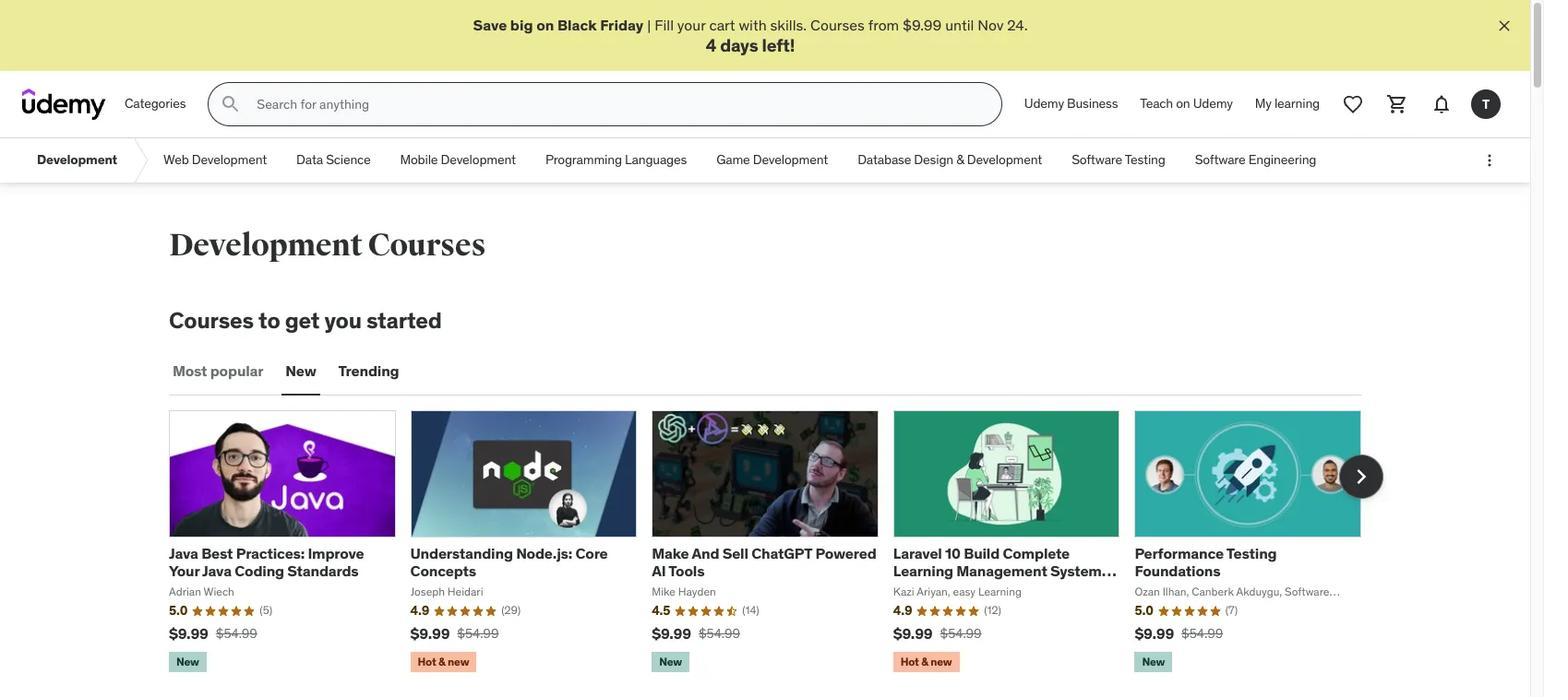 Task type: describe. For each thing, give the bounding box(es) containing it.
development right game at the top left of page
[[753, 152, 828, 168]]

a-
[[927, 580, 942, 599]]

make
[[652, 545, 689, 563]]

&
[[957, 152, 964, 168]]

24.
[[1007, 16, 1028, 34]]

your
[[677, 16, 706, 34]]

game development link
[[702, 139, 843, 183]]

friday
[[600, 16, 644, 34]]

build
[[964, 545, 1000, 563]]

t
[[1483, 96, 1490, 112]]

lms
[[893, 580, 924, 599]]

ai
[[652, 563, 666, 581]]

game development
[[717, 152, 828, 168]]

understanding
[[410, 545, 513, 563]]

database design & development
[[858, 152, 1042, 168]]

mobile
[[400, 152, 438, 168]]

you
[[324, 307, 362, 335]]

notifications image
[[1431, 93, 1453, 116]]

software engineering
[[1195, 152, 1317, 168]]

1 horizontal spatial courses
[[368, 226, 486, 265]]

make and sell chatgpt powered ai tools link
[[652, 545, 877, 581]]

t link
[[1464, 82, 1509, 127]]

management
[[957, 563, 1048, 581]]

development courses
[[169, 226, 486, 265]]

save
[[473, 16, 507, 34]]

to
[[259, 307, 280, 335]]

data science link
[[282, 139, 386, 183]]

udemy business link
[[1014, 82, 1129, 127]]

web development link
[[149, 139, 282, 183]]

close image
[[1496, 17, 1514, 35]]

more subcategory menu links image
[[1481, 152, 1499, 170]]

performance testing foundations
[[1135, 545, 1277, 581]]

0 horizontal spatial courses
[[169, 307, 254, 335]]

chatgpt
[[752, 545, 813, 563]]

z
[[942, 580, 951, 599]]

data science
[[296, 152, 371, 168]]

my learning
[[1255, 95, 1320, 112]]

performance
[[1135, 545, 1224, 563]]

until
[[946, 16, 974, 34]]

programming languages link
[[531, 139, 702, 183]]

mobile development
[[400, 152, 516, 168]]

make and sell chatgpt powered ai tools
[[652, 545, 877, 581]]

sell
[[723, 545, 749, 563]]

trending button
[[335, 350, 403, 394]]

trending
[[338, 362, 399, 381]]

coding
[[235, 563, 284, 581]]

database design & development link
[[843, 139, 1057, 183]]

engineering
[[1249, 152, 1317, 168]]

udemy business
[[1025, 95, 1118, 112]]

laravel
[[893, 545, 942, 563]]

development down "udemy" image at the left
[[37, 152, 117, 168]]

languages
[[625, 152, 687, 168]]

|
[[647, 16, 651, 34]]

save big on black friday | fill your cart with skills. courses from $9.99 until nov 24. 4 days left!
[[473, 16, 1028, 57]]

2 udemy from the left
[[1193, 95, 1233, 112]]

laravel 10 build complete learning management system lms a-z
[[893, 545, 1102, 599]]

with
[[739, 16, 767, 34]]

0 horizontal spatial java
[[169, 545, 198, 563]]

and
[[692, 545, 719, 563]]

popular
[[210, 362, 263, 381]]

teach on udemy
[[1140, 95, 1233, 112]]

understanding node.js: core concepts
[[410, 545, 608, 581]]

left!
[[762, 35, 795, 57]]

foundations
[[1135, 563, 1221, 581]]

performance testing foundations link
[[1135, 545, 1277, 581]]

concepts
[[410, 563, 476, 581]]

from
[[868, 16, 899, 34]]

system
[[1051, 563, 1102, 581]]

powered
[[816, 545, 877, 563]]

submit search image
[[220, 93, 242, 116]]

java best practices: improve your java coding standards
[[169, 545, 364, 581]]

udemy image
[[22, 89, 106, 120]]



Task type: locate. For each thing, give the bounding box(es) containing it.
on inside the save big on black friday | fill your cart with skills. courses from $9.99 until nov 24. 4 days left!
[[537, 16, 554, 34]]

web
[[163, 152, 189, 168]]

1 software from the left
[[1072, 152, 1123, 168]]

standards
[[287, 563, 359, 581]]

new
[[286, 362, 316, 381]]

0 horizontal spatial testing
[[1125, 152, 1166, 168]]

courses left from
[[811, 16, 865, 34]]

practices:
[[236, 545, 305, 563]]

udemy left my
[[1193, 95, 1233, 112]]

software testing
[[1072, 152, 1166, 168]]

software for software engineering
[[1195, 152, 1246, 168]]

2 software from the left
[[1195, 152, 1246, 168]]

software for software testing
[[1072, 152, 1123, 168]]

0 vertical spatial courses
[[811, 16, 865, 34]]

testing down teach at top right
[[1125, 152, 1166, 168]]

0 horizontal spatial on
[[537, 16, 554, 34]]

cart
[[709, 16, 735, 34]]

shopping cart with 0 items image
[[1387, 93, 1409, 116]]

arrow pointing to subcategory menu links image
[[132, 139, 149, 183]]

1 horizontal spatial testing
[[1227, 545, 1277, 563]]

days
[[720, 35, 758, 57]]

$9.99
[[903, 16, 942, 34]]

understanding node.js: core concepts link
[[410, 545, 608, 581]]

software
[[1072, 152, 1123, 168], [1195, 152, 1246, 168]]

improve
[[308, 545, 364, 563]]

1 vertical spatial testing
[[1227, 545, 1277, 563]]

data
[[296, 152, 323, 168]]

testing for software testing
[[1125, 152, 1166, 168]]

on right big
[[537, 16, 554, 34]]

fill
[[655, 16, 674, 34]]

development link
[[22, 139, 132, 183]]

development right &
[[967, 152, 1042, 168]]

courses to get you started
[[169, 307, 442, 335]]

design
[[914, 152, 954, 168]]

1 horizontal spatial udemy
[[1193, 95, 1233, 112]]

get
[[285, 307, 320, 335]]

2 vertical spatial courses
[[169, 307, 254, 335]]

udemy inside 'link'
[[1025, 95, 1064, 112]]

development right web
[[192, 152, 267, 168]]

testing for performance testing foundations
[[1227, 545, 1277, 563]]

complete
[[1003, 545, 1070, 563]]

new button
[[282, 350, 320, 394]]

java right your
[[202, 563, 232, 581]]

0 vertical spatial on
[[537, 16, 554, 34]]

next image
[[1347, 463, 1376, 492]]

Search for anything text field
[[253, 89, 979, 120]]

core
[[576, 545, 608, 563]]

on right teach at top right
[[1176, 95, 1190, 112]]

started
[[367, 307, 442, 335]]

your
[[169, 563, 200, 581]]

big
[[510, 16, 533, 34]]

1 horizontal spatial on
[[1176, 95, 1190, 112]]

my
[[1255, 95, 1272, 112]]

most popular button
[[169, 350, 267, 394]]

software down the business
[[1072, 152, 1123, 168]]

courses up most popular
[[169, 307, 254, 335]]

my learning link
[[1244, 82, 1331, 127]]

udemy
[[1025, 95, 1064, 112], [1193, 95, 1233, 112]]

0 horizontal spatial software
[[1072, 152, 1123, 168]]

mobile development link
[[386, 139, 531, 183]]

testing
[[1125, 152, 1166, 168], [1227, 545, 1277, 563]]

categories
[[125, 95, 186, 112]]

laravel 10 build complete learning management system lms a-z link
[[893, 545, 1117, 599]]

software left engineering
[[1195, 152, 1246, 168]]

0 horizontal spatial udemy
[[1025, 95, 1064, 112]]

programming languages
[[546, 152, 687, 168]]

software engineering link
[[1181, 139, 1331, 183]]

carousel element
[[169, 411, 1384, 677]]

1 vertical spatial on
[[1176, 95, 1190, 112]]

courses inside the save big on black friday | fill your cart with skills. courses from $9.99 until nov 24. 4 days left!
[[811, 16, 865, 34]]

teach on udemy link
[[1129, 82, 1244, 127]]

courses
[[811, 16, 865, 34], [368, 226, 486, 265], [169, 307, 254, 335]]

2 horizontal spatial courses
[[811, 16, 865, 34]]

learning
[[893, 563, 954, 581]]

1 horizontal spatial software
[[1195, 152, 1246, 168]]

skills.
[[770, 16, 807, 34]]

development right mobile
[[441, 152, 516, 168]]

programming
[[546, 152, 622, 168]]

web development
[[163, 152, 267, 168]]

best
[[201, 545, 233, 563]]

udemy left the business
[[1025, 95, 1064, 112]]

java left best
[[169, 545, 198, 563]]

4
[[706, 35, 717, 57]]

1 vertical spatial courses
[[368, 226, 486, 265]]

game
[[717, 152, 750, 168]]

learning
[[1275, 95, 1320, 112]]

1 horizontal spatial java
[[202, 563, 232, 581]]

0 vertical spatial testing
[[1125, 152, 1166, 168]]

business
[[1067, 95, 1118, 112]]

node.js:
[[516, 545, 573, 563]]

courses up started
[[368, 226, 486, 265]]

teach
[[1140, 95, 1173, 112]]

tools
[[669, 563, 705, 581]]

software testing link
[[1057, 139, 1181, 183]]

science
[[326, 152, 371, 168]]

development up to
[[169, 226, 362, 265]]

most
[[173, 362, 207, 381]]

wishlist image
[[1342, 93, 1364, 116]]

categories button
[[114, 82, 197, 127]]

nov
[[978, 16, 1004, 34]]

testing right performance
[[1227, 545, 1277, 563]]

database
[[858, 152, 911, 168]]

testing inside performance testing foundations
[[1227, 545, 1277, 563]]

10
[[945, 545, 961, 563]]

java best practices: improve your java coding standards link
[[169, 545, 364, 581]]

1 udemy from the left
[[1025, 95, 1064, 112]]

most popular
[[173, 362, 263, 381]]



Task type: vqa. For each thing, say whether or not it's contained in the screenshot.
organic
no



